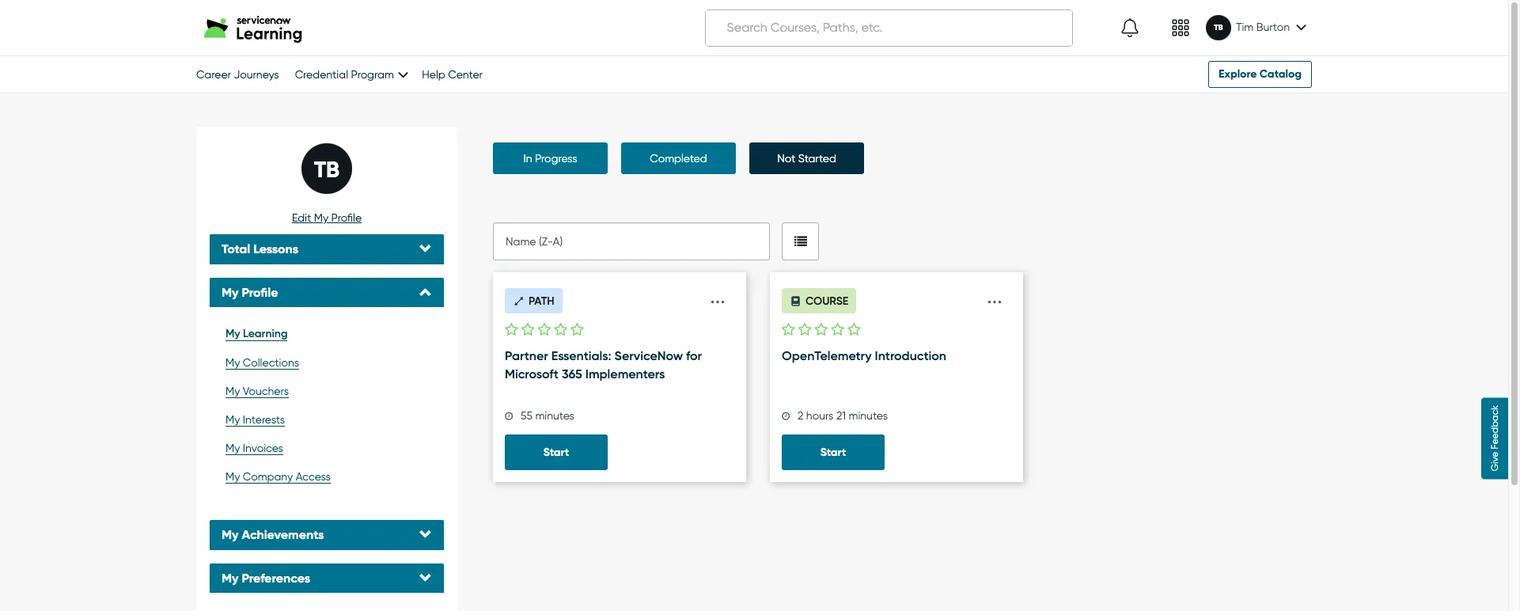 Task type: describe. For each thing, give the bounding box(es) containing it.
55 minutes
[[518, 409, 575, 421]]

opentelemetry introduction
[[782, 348, 946, 363]]

collections
[[243, 356, 299, 369]]

credential
[[295, 68, 348, 81]]

my profile button
[[222, 285, 432, 300]]

explore catalog link
[[1209, 61, 1312, 88]]

not
[[777, 152, 796, 165]]

2 hours 21 minutes
[[795, 409, 888, 421]]

credential program link
[[295, 68, 406, 81]]

implementers
[[586, 366, 665, 381]]

microsoft
[[505, 366, 559, 381]]

my right edit
[[314, 211, 328, 224]]

total lessons button
[[222, 241, 432, 256]]

0 horizontal spatial profile
[[242, 285, 278, 300]]

my achievements
[[222, 527, 324, 542]]

partner essentials: servicenow for microsoft 365  implementers
[[505, 348, 702, 381]]

completed
[[650, 152, 707, 165]]

career
[[196, 68, 231, 81]]

365
[[562, 366, 582, 381]]

in progress link
[[493, 142, 608, 174]]

my interests
[[226, 413, 285, 426]]

chevron down image for achievements
[[419, 529, 432, 542]]

my preferences button
[[222, 570, 432, 586]]

my for my company access
[[226, 470, 240, 483]]

header menu menu bar
[[1076, 3, 1312, 52]]

my company access
[[226, 470, 331, 483]]

my achievements button
[[222, 527, 432, 542]]

completed link
[[621, 142, 736, 174]]

clock o image
[[782, 411, 791, 421]]

for
[[686, 348, 702, 363]]

journeys
[[234, 68, 279, 81]]

edit
[[292, 211, 311, 224]]

opentelemetry introduction link
[[782, 347, 1011, 366]]

interests
[[243, 413, 285, 426]]

catalog
[[1260, 67, 1302, 81]]

start link for partner
[[505, 435, 608, 470]]

chevron up image
[[419, 286, 432, 299]]

partner essentials: servicenow for microsoft 365  implementers link
[[505, 347, 734, 384]]

my for my achievements
[[222, 527, 239, 542]]

start for partner
[[544, 445, 569, 459]]

course rating - read only slider for partner
[[505, 321, 584, 340]]

my invoices
[[226, 442, 283, 454]]

2
[[798, 409, 804, 421]]

course rating - read only slider for opentelemetry
[[782, 321, 861, 340]]

help center link
[[422, 68, 483, 81]]

started
[[798, 152, 836, 165]]

my for my interests
[[226, 413, 240, 426]]

my collections button
[[222, 352, 432, 373]]

... button
[[982, 283, 1008, 313]]

chevron down image for preferences
[[419, 572, 432, 585]]

servicenow
[[615, 348, 683, 363]]

tim
[[1236, 21, 1254, 33]]

course
[[806, 294, 849, 307]]

not started link
[[750, 142, 864, 174]]

center
[[448, 68, 483, 81]]

clock o image
[[505, 411, 514, 421]]

hours
[[806, 409, 834, 421]]

my for my collections
[[226, 356, 240, 369]]

2 image image from the left
[[1171, 18, 1190, 37]]

burton
[[1257, 21, 1290, 33]]

essentials:
[[551, 348, 611, 363]]

company
[[243, 470, 293, 483]]

my profile button
[[222, 285, 432, 300]]

access
[[296, 470, 331, 483]]

edit my profile link
[[292, 211, 362, 224]]

my preferences
[[222, 570, 310, 586]]

total
[[222, 241, 250, 256]]



Task type: locate. For each thing, give the bounding box(es) containing it.
my achievements button
[[222, 527, 432, 542]]

1 horizontal spatial tb
[[1214, 23, 1223, 32]]

course rating - read only slider up "opentelemetry"
[[782, 321, 861, 340]]

edit my profile
[[292, 211, 362, 224]]

my
[[314, 211, 328, 224], [222, 285, 239, 300], [226, 327, 240, 340], [226, 356, 240, 369], [226, 385, 240, 397], [226, 413, 240, 426], [226, 442, 240, 454], [226, 470, 240, 483], [222, 527, 239, 542], [222, 570, 239, 586]]

my for my vouchers
[[226, 385, 240, 397]]

start link down 21
[[782, 435, 885, 470]]

my collections
[[226, 356, 299, 369]]

55
[[521, 409, 533, 421]]

program
[[351, 68, 394, 81]]

0 horizontal spatial course rating - read only slider
[[505, 321, 584, 340]]

portal logo image
[[204, 12, 310, 43]]

total lessons
[[222, 241, 299, 256]]

opentelemetry
[[782, 348, 872, 363]]

1 horizontal spatial start
[[821, 445, 846, 459]]

chevron down image for lessons
[[419, 243, 432, 256]]

... inside popup button
[[710, 283, 725, 309]]

help center
[[422, 68, 483, 81]]

0 horizontal spatial image image
[[1121, 18, 1140, 37]]

0 horizontal spatial start link
[[505, 435, 608, 470]]

21
[[837, 409, 846, 421]]

1 horizontal spatial minutes
[[849, 409, 888, 421]]

1 start from the left
[[544, 445, 569, 459]]

my learning button
[[222, 324, 432, 344]]

explore
[[1219, 67, 1257, 81]]

0 vertical spatial chevron down image
[[419, 243, 432, 256]]

my left interests
[[226, 413, 240, 426]]

1 image image from the left
[[1121, 18, 1140, 37]]

... inside dropdown button
[[987, 283, 1003, 309]]

tb
[[1214, 23, 1223, 32], [314, 157, 340, 183]]

3 chevron down image from the top
[[419, 572, 432, 585]]

in progress
[[523, 152, 577, 165]]

my left preferences on the bottom
[[222, 570, 239, 586]]

1 start link from the left
[[505, 435, 608, 470]]

my for my invoices
[[226, 442, 240, 454]]

1 horizontal spatial start link
[[782, 435, 885, 470]]

start down '55 minutes'
[[544, 445, 569, 459]]

not started
[[777, 152, 836, 165]]

learning
[[243, 327, 288, 340]]

list image
[[795, 235, 807, 248]]

start
[[544, 445, 569, 459], [821, 445, 846, 459]]

... button
[[705, 283, 731, 313]]

2 ... from the left
[[987, 283, 1003, 309]]

my preferences button
[[222, 570, 432, 586]]

Search Courses, Paths, etc. text field
[[706, 10, 1072, 46]]

1 vertical spatial profile
[[242, 285, 278, 300]]

my left invoices
[[226, 442, 240, 454]]

my for my preferences
[[222, 570, 239, 586]]

0 horizontal spatial minutes
[[535, 409, 575, 421]]

start link for opentelemetry
[[782, 435, 885, 470]]

0 horizontal spatial start
[[544, 445, 569, 459]]

chevron down image inside my preferences button
[[419, 572, 432, 585]]

image image
[[1121, 18, 1140, 37], [1171, 18, 1190, 37]]

lessons
[[253, 241, 299, 256]]

total lessons button
[[222, 241, 432, 256]]

vouchers
[[243, 385, 289, 397]]

course rating - read only slider
[[505, 321, 584, 340], [782, 321, 861, 340]]

my down my learning
[[226, 356, 240, 369]]

0 horizontal spatial ...
[[710, 283, 725, 309]]

1 horizontal spatial profile
[[331, 211, 362, 224]]

2 vertical spatial chevron down image
[[419, 572, 432, 585]]

2 course rating - read only slider from the left
[[782, 321, 861, 340]]

my for my learning
[[226, 327, 240, 340]]

my left vouchers
[[226, 385, 240, 397]]

2 chevron down image from the top
[[419, 529, 432, 542]]

my left company
[[226, 470, 240, 483]]

career journeys link
[[196, 68, 279, 81]]

preferences
[[242, 570, 310, 586]]

2 start link from the left
[[782, 435, 885, 470]]

1 chevron down image from the top
[[419, 243, 432, 256]]

minutes right 21
[[849, 409, 888, 421]]

0 horizontal spatial tb
[[314, 157, 340, 183]]

explore catalog
[[1219, 67, 1302, 81]]

1 ... from the left
[[710, 283, 725, 309]]

2 start from the left
[[821, 445, 846, 459]]

...
[[710, 283, 725, 309], [987, 283, 1003, 309]]

start down 21
[[821, 445, 846, 459]]

1 horizontal spatial ...
[[987, 283, 1003, 309]]

my invoices button
[[222, 438, 432, 458]]

my vouchers
[[226, 385, 289, 397]]

in
[[523, 152, 532, 165]]

1 horizontal spatial course rating - read only slider
[[782, 321, 861, 340]]

1 minutes from the left
[[535, 409, 575, 421]]

1 vertical spatial chevron down image
[[419, 529, 432, 542]]

my vouchers button
[[222, 381, 432, 401]]

profile up my learning
[[242, 285, 278, 300]]

0 vertical spatial tb
[[1214, 23, 1223, 32]]

my learning
[[226, 327, 288, 340]]

chevron down image inside total lessons button
[[419, 243, 432, 256]]

start link
[[505, 435, 608, 470], [782, 435, 885, 470]]

my interests button
[[222, 409, 432, 430]]

path
[[529, 294, 555, 307]]

achievements
[[242, 527, 324, 542]]

tb left tim
[[1214, 23, 1223, 32]]

course rating - read only slider down path
[[505, 321, 584, 340]]

my left learning
[[226, 327, 240, 340]]

my left achievements
[[222, 527, 239, 542]]

help
[[422, 68, 445, 81]]

credential program
[[295, 68, 394, 81]]

None checkbox
[[505, 323, 518, 337], [521, 323, 535, 337], [538, 323, 551, 337], [798, 323, 812, 337], [815, 323, 828, 337], [831, 323, 844, 337], [505, 323, 518, 337], [521, 323, 535, 337], [538, 323, 551, 337], [798, 323, 812, 337], [815, 323, 828, 337], [831, 323, 844, 337]]

progress
[[535, 152, 577, 165]]

1 vertical spatial tb
[[314, 157, 340, 183]]

profile
[[331, 211, 362, 224], [242, 285, 278, 300]]

start for opentelemetry
[[821, 445, 846, 459]]

chevron down image
[[419, 243, 432, 256], [419, 529, 432, 542], [419, 572, 432, 585]]

chevron down image inside my achievements button
[[419, 529, 432, 542]]

partner
[[505, 348, 548, 363]]

career journeys
[[196, 68, 279, 81]]

profile up total lessons dropdown button
[[331, 211, 362, 224]]

1 horizontal spatial image image
[[1171, 18, 1190, 37]]

... for opentelemetry introduction
[[987, 283, 1003, 309]]

None checkbox
[[554, 323, 567, 337], [571, 323, 584, 337], [782, 323, 795, 337], [848, 323, 861, 337], [554, 323, 567, 337], [571, 323, 584, 337], [782, 323, 795, 337], [848, 323, 861, 337]]

introduction
[[875, 348, 946, 363]]

my company access button
[[222, 466, 432, 487]]

invoices
[[243, 442, 283, 454]]

tb inside header menu menu bar
[[1214, 23, 1223, 32]]

minutes right 55
[[535, 409, 575, 421]]

my profile
[[222, 285, 278, 300]]

my down total in the left top of the page
[[222, 285, 239, 300]]

tb up 'edit my profile' link
[[314, 157, 340, 183]]

minutes
[[535, 409, 575, 421], [849, 409, 888, 421]]

tim burton
[[1236, 21, 1290, 33]]

1 course rating - read only slider from the left
[[505, 321, 584, 340]]

start link down '55 minutes'
[[505, 435, 608, 470]]

my for my profile
[[222, 285, 239, 300]]

2 minutes from the left
[[849, 409, 888, 421]]

... for partner essentials: servicenow for microsoft 365  implementers
[[710, 283, 725, 309]]

0 vertical spatial profile
[[331, 211, 362, 224]]



Task type: vqa. For each thing, say whether or not it's contained in the screenshot.
Fundamentals inside the Completing Automated Test Framework Essentials Completing Source Control Fundamentals Implementing the Now Platform Mastering the Service Portal
no



